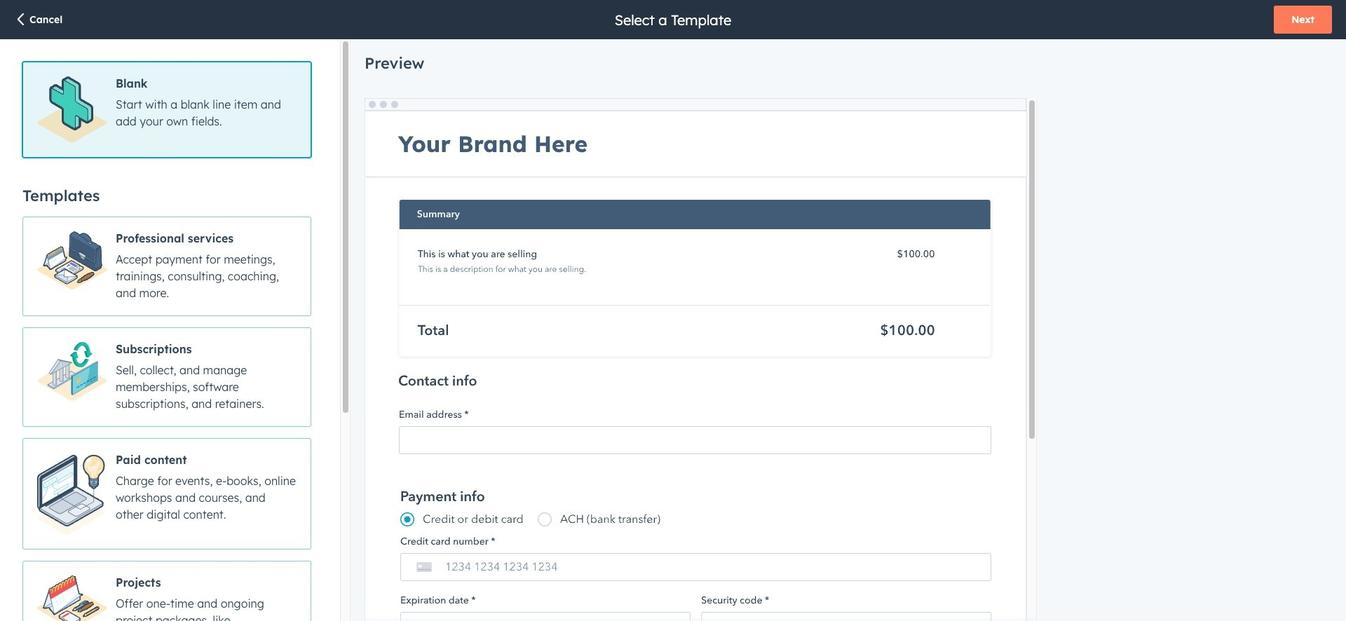 Task type: describe. For each thing, give the bounding box(es) containing it.
Search HubSpot search field
[[1139, 29, 1298, 53]]



Task type: locate. For each thing, give the bounding box(es) containing it.
dialog
[[0, 0, 1347, 621]]

None checkbox
[[22, 438, 311, 550], [22, 561, 311, 621], [22, 438, 311, 550], [22, 561, 311, 621]]

None checkbox
[[22, 62, 311, 158], [22, 217, 311, 316], [22, 327, 311, 427], [22, 62, 311, 158], [22, 217, 311, 316], [22, 327, 311, 427]]



Task type: vqa. For each thing, say whether or not it's contained in the screenshot.
Search HubSpot search box
yes



